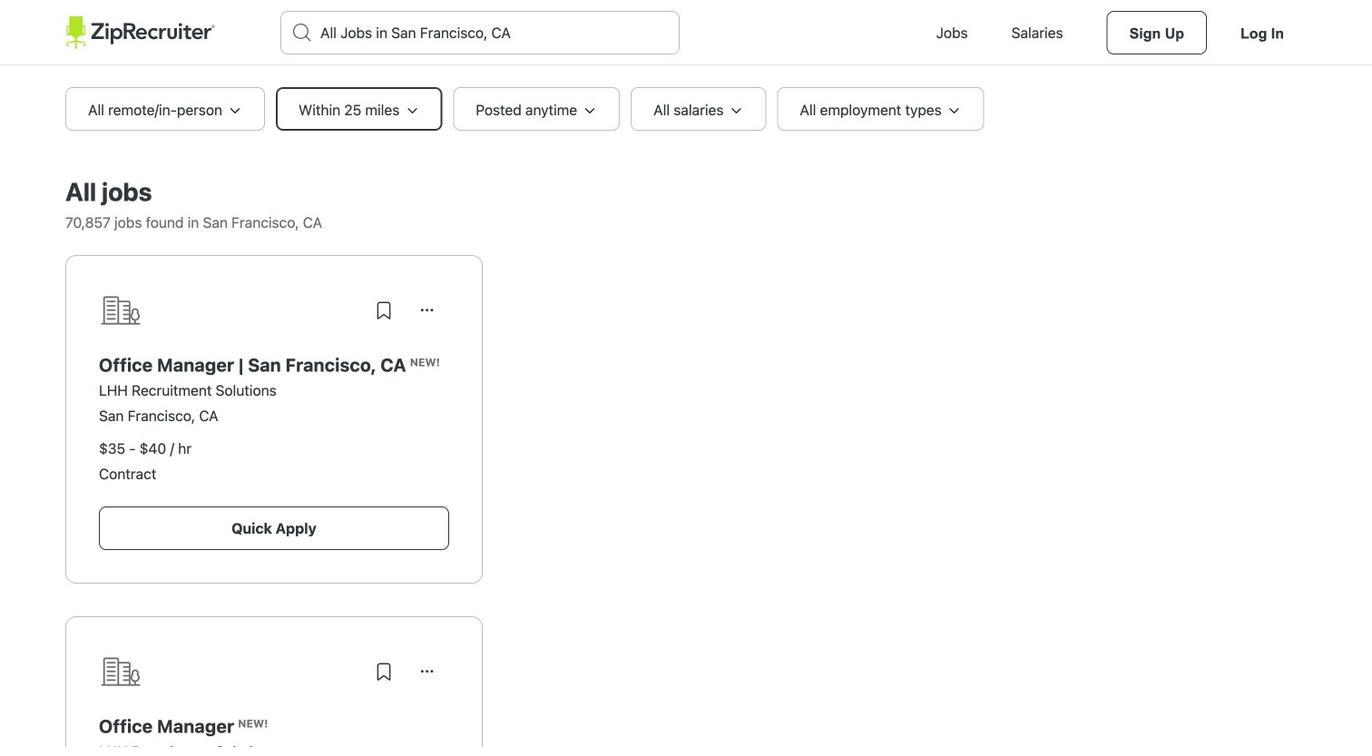 Task type: describe. For each thing, give the bounding box(es) containing it.
save job for later image
[[373, 300, 395, 321]]

Search job title or keyword search field
[[281, 12, 679, 54]]

ziprecruiter image
[[65, 16, 215, 49]]



Task type: vqa. For each thing, say whether or not it's contained in the screenshot.
"Monthly"
no



Task type: locate. For each thing, give the bounding box(es) containing it.
main element
[[65, 0, 1307, 65]]

save job for later image
[[373, 661, 395, 683]]

None button
[[406, 289, 449, 332]]

job card menu element
[[406, 669, 449, 686]]



